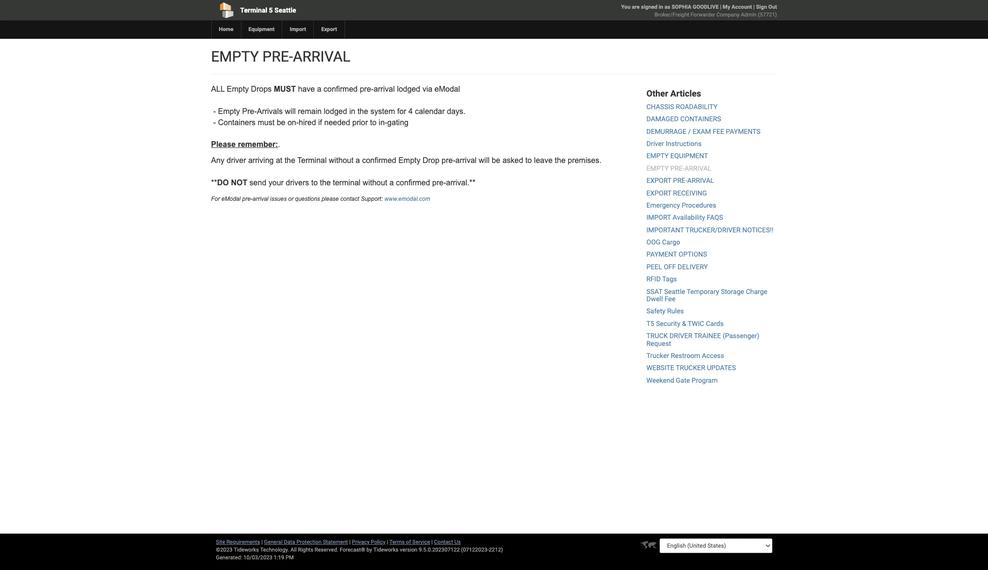 Task type: locate. For each thing, give the bounding box(es) containing it.
instructions
[[666, 140, 702, 148]]

without
[[329, 156, 354, 165], [363, 179, 387, 187]]

2 vertical spatial arrival
[[253, 196, 268, 202]]

account
[[732, 4, 752, 10]]

2 horizontal spatial to
[[525, 156, 532, 165]]

technology.
[[260, 548, 289, 554]]

1 horizontal spatial to
[[370, 118, 377, 127]]

seattle right 5
[[275, 6, 296, 14]]

lodged up needed in the top of the page
[[324, 107, 347, 115]]

system
[[370, 107, 395, 115]]

1 vertical spatial lodged
[[324, 107, 347, 115]]

0 horizontal spatial in
[[349, 107, 355, 115]]

1 vertical spatial export
[[647, 189, 671, 197]]

faqs
[[707, 214, 723, 222]]

0 vertical spatial arrival
[[374, 85, 395, 93]]

off
[[664, 263, 676, 271]]

are
[[632, 4, 640, 10]]

2 vertical spatial to
[[311, 179, 318, 187]]

0 horizontal spatial to
[[311, 179, 318, 187]]

2 vertical spatial empty
[[398, 156, 420, 165]]

leave
[[534, 156, 553, 165]]

the up for emodal pre-arrival issues or questions please contact support: www.emodal.com
[[320, 179, 331, 187]]

of
[[406, 540, 411, 546]]

arrival
[[293, 48, 350, 65], [685, 165, 712, 172], [687, 177, 714, 185]]

arrival up arrival.**
[[455, 156, 477, 165]]

will left asked
[[479, 156, 490, 165]]

other
[[647, 88, 668, 99]]

| left sign
[[753, 4, 755, 10]]

confirmed down in-
[[362, 156, 396, 165]]

protection
[[297, 540, 322, 546]]

1 vertical spatial be
[[492, 156, 500, 165]]

containers
[[680, 115, 721, 123]]

sign
[[756, 4, 767, 10]]

peel off delivery link
[[647, 263, 708, 271]]

| left general
[[261, 540, 263, 546]]

1 vertical spatial in
[[349, 107, 355, 115]]

driver
[[647, 140, 664, 148]]

1 horizontal spatial arrival
[[374, 85, 395, 93]]

emodal right via
[[435, 85, 460, 93]]

1 vertical spatial arrival
[[455, 156, 477, 165]]

will
[[285, 107, 296, 115], [479, 156, 490, 165]]

please remember: .
[[211, 141, 285, 149]]

pre- up export receiving link
[[673, 177, 687, 185]]

without up support:
[[363, 179, 387, 187]]

1 vertical spatial -
[[213, 118, 216, 127]]

&
[[682, 320, 686, 328]]

1 horizontal spatial will
[[479, 156, 490, 165]]

empty inside '- empty pre-arrivals will remain lodged in the system for 4 calendar days. - containers must be on-hired if needed prior to in-gating'
[[218, 107, 240, 115]]

0 vertical spatial terminal
[[240, 6, 267, 14]]

a right have
[[317, 85, 321, 93]]

1 horizontal spatial seattle
[[664, 288, 685, 296]]

pm
[[286, 555, 294, 562]]

0 horizontal spatial seattle
[[275, 6, 296, 14]]

sign out link
[[756, 4, 777, 10]]

0 horizontal spatial arrival
[[253, 196, 268, 202]]

arrival up 'receiving'
[[687, 177, 714, 185]]

5
[[269, 6, 273, 14]]

www.emodal.com
[[384, 196, 430, 202]]

0 horizontal spatial emodal
[[221, 196, 241, 202]]

rfid tags link
[[647, 276, 677, 283]]

empty down empty equipment link
[[647, 165, 669, 172]]

empty down home link in the top left of the page
[[211, 48, 259, 65]]

weekend
[[647, 377, 674, 385]]

0 vertical spatial to
[[370, 118, 377, 127]]

lodged left via
[[397, 85, 420, 93]]

0 vertical spatial empty
[[227, 85, 249, 93]]

empty
[[227, 85, 249, 93], [218, 107, 240, 115], [398, 156, 420, 165]]

empty down 'driver'
[[647, 152, 669, 160]]

0 vertical spatial -
[[213, 107, 216, 115]]

receiving
[[673, 189, 707, 197]]

seattle down tags
[[664, 288, 685, 296]]

t5 security & twic cards link
[[647, 320, 724, 328]]

data
[[284, 540, 295, 546]]

confirmed
[[324, 85, 358, 93], [362, 156, 396, 165], [396, 179, 430, 187]]

1 vertical spatial seattle
[[664, 288, 685, 296]]

confirmed up www.emodal.com "link"
[[396, 179, 430, 187]]

1 vertical spatial a
[[356, 156, 360, 165]]

a up www.emodal.com
[[390, 179, 394, 187]]

0 horizontal spatial terminal
[[240, 6, 267, 14]]

in inside the you are signed in as sophia goodlive | my account | sign out broker/freight forwarder company admin (57721)
[[659, 4, 663, 10]]

without up ** do not send your drivers to the terminal without a confirmed pre-arrival.**
[[329, 156, 354, 165]]

0 vertical spatial be
[[277, 118, 285, 127]]

in up prior
[[349, 107, 355, 115]]

0 horizontal spatial will
[[285, 107, 296, 115]]

- left the containers
[[213, 118, 216, 127]]

be left asked
[[492, 156, 500, 165]]

import link
[[282, 20, 313, 39]]

a up the terminal
[[356, 156, 360, 165]]

empty right all
[[227, 85, 249, 93]]

arrival down export link
[[293, 48, 350, 65]]

0 vertical spatial seattle
[[275, 6, 296, 14]]

you are signed in as sophia goodlive | my account | sign out broker/freight forwarder company admin (57721)
[[621, 4, 777, 18]]

2 vertical spatial confirmed
[[396, 179, 430, 187]]

website trucker updates link
[[647, 365, 736, 372]]

2 vertical spatial a
[[390, 179, 394, 187]]

important
[[647, 226, 684, 234]]

arrival down equipment
[[685, 165, 712, 172]]

please
[[322, 196, 339, 202]]

arrival
[[374, 85, 395, 93], [455, 156, 477, 165], [253, 196, 268, 202]]

or
[[288, 196, 293, 202]]

generated:
[[216, 555, 242, 562]]

trucker
[[676, 365, 705, 372]]

0 vertical spatial without
[[329, 156, 354, 165]]

/
[[688, 128, 691, 135]]

a
[[317, 85, 321, 93], [356, 156, 360, 165], [390, 179, 394, 187]]

to left leave
[[525, 156, 532, 165]]

oog cargo link
[[647, 239, 680, 246]]

for
[[397, 107, 406, 115]]

1 horizontal spatial in
[[659, 4, 663, 10]]

site requirements | general data protection statement | privacy policy | terms of service | contact us ©2023 tideworks technology. all rights reserved. forecast® by tideworks version 9.5.0.202307122 (07122023-2212) generated: 10/03/2023 1:19 pm
[[216, 540, 503, 562]]

1 horizontal spatial terminal
[[297, 156, 327, 165]]

1 horizontal spatial without
[[363, 179, 387, 187]]

trainee
[[694, 332, 721, 340]]

pre- right drop
[[442, 156, 455, 165]]

on-
[[288, 118, 299, 127]]

| up forecast®
[[349, 540, 351, 546]]

have
[[298, 85, 315, 93]]

other articles chassis roadability damaged containers demurrage / exam fee payments driver instructions empty equipment empty pre-arrival export pre-arrival export receiving emergency procedures import availability faqs important trucker/driver notices!! oog cargo payment options peel off delivery rfid tags ssat seattle temporary storage charge dwell fee safety rules t5 security & twic cards truck driver trainee (passenger) request trucker restroom access website trucker updates weekend gate program
[[647, 88, 774, 385]]

to
[[370, 118, 377, 127], [525, 156, 532, 165], [311, 179, 318, 187]]

1 vertical spatial will
[[479, 156, 490, 165]]

driver instructions link
[[647, 140, 702, 148]]

export up export receiving link
[[647, 177, 671, 185]]

forwarder
[[691, 12, 715, 18]]

ssat seattle temporary storage charge dwell fee link
[[647, 288, 767, 303]]

home
[[219, 26, 233, 33]]

signed
[[641, 4, 657, 10]]

truck
[[647, 332, 668, 340]]

arrival down send
[[253, 196, 268, 202]]

pre- down the equipment link
[[262, 48, 293, 65]]

remain
[[298, 107, 322, 115]]

seattle inside 'link'
[[275, 6, 296, 14]]

in left as on the right
[[659, 4, 663, 10]]

1 vertical spatial confirmed
[[362, 156, 396, 165]]

emergency procedures link
[[647, 202, 716, 209]]

1 vertical spatial terminal
[[297, 156, 327, 165]]

emergency
[[647, 202, 680, 209]]

to left in-
[[370, 118, 377, 127]]

1 horizontal spatial a
[[356, 156, 360, 165]]

terminal up drivers
[[297, 156, 327, 165]]

pre- down drop
[[432, 179, 446, 187]]

in
[[659, 4, 663, 10], [349, 107, 355, 115]]

0 vertical spatial a
[[317, 85, 321, 93]]

will inside '- empty pre-arrivals will remain lodged in the system for 4 calendar days. - containers must be on-hired if needed prior to in-gating'
[[285, 107, 296, 115]]

terminal left 5
[[240, 6, 267, 14]]

0 horizontal spatial be
[[277, 118, 285, 127]]

the right at
[[285, 156, 295, 165]]

1 vertical spatial empty
[[647, 152, 669, 160]]

0 vertical spatial export
[[647, 177, 671, 185]]

0 horizontal spatial lodged
[[324, 107, 347, 115]]

chassis roadability link
[[647, 103, 718, 111]]

fee
[[665, 295, 676, 303]]

0 vertical spatial empty
[[211, 48, 259, 65]]

confirmed up '- empty pre-arrivals will remain lodged in the system for 4 calendar days. - containers must be on-hired if needed prior to in-gating'
[[324, 85, 358, 93]]

pre- up system
[[360, 85, 374, 93]]

asked
[[503, 156, 523, 165]]

dwell
[[647, 295, 663, 303]]

you
[[621, 4, 631, 10]]

(passenger)
[[723, 332, 760, 340]]

0 vertical spatial emodal
[[435, 85, 460, 93]]

0 vertical spatial lodged
[[397, 85, 420, 93]]

0 vertical spatial in
[[659, 4, 663, 10]]

1 vertical spatial empty
[[218, 107, 240, 115]]

at
[[276, 156, 282, 165]]

emodal right for
[[221, 196, 241, 202]]

restroom
[[671, 352, 700, 360]]

will up on-
[[285, 107, 296, 115]]

be inside '- empty pre-arrivals will remain lodged in the system for 4 calendar days. - containers must be on-hired if needed prior to in-gating'
[[277, 118, 285, 127]]

tags
[[662, 276, 677, 283]]

empty up the containers
[[218, 107, 240, 115]]

**
[[211, 179, 217, 187]]

0 vertical spatial will
[[285, 107, 296, 115]]

to right drivers
[[311, 179, 318, 187]]

the up prior
[[358, 107, 368, 115]]

be left on-
[[277, 118, 285, 127]]

equipment link
[[241, 20, 282, 39]]

export up emergency
[[647, 189, 671, 197]]

premises.
[[568, 156, 601, 165]]

trucker/driver
[[686, 226, 741, 234]]

www.emodal.com link
[[384, 196, 430, 202]]

pre- down empty equipment link
[[670, 165, 685, 172]]

export link
[[313, 20, 344, 39]]

1 horizontal spatial be
[[492, 156, 500, 165]]

arrival up system
[[374, 85, 395, 93]]

empty left drop
[[398, 156, 420, 165]]

company
[[717, 12, 740, 18]]

2 horizontal spatial arrival
[[455, 156, 477, 165]]

- down all
[[213, 107, 216, 115]]

payment options link
[[647, 251, 707, 259]]

for emodal pre-arrival issues or questions please contact support: www.emodal.com
[[211, 196, 430, 202]]

the inside '- empty pre-arrivals will remain lodged in the system for 4 calendar days. - containers must be on-hired if needed prior to in-gating'
[[358, 107, 368, 115]]

2 horizontal spatial a
[[390, 179, 394, 187]]

1 horizontal spatial lodged
[[397, 85, 420, 93]]



Task type: describe. For each thing, give the bounding box(es) containing it.
to inside '- empty pre-arrivals will remain lodged in the system for 4 calendar days. - containers must be on-hired if needed prior to in-gating'
[[370, 118, 377, 127]]

gating
[[387, 118, 409, 127]]

0 vertical spatial arrival
[[293, 48, 350, 65]]

1 vertical spatial to
[[525, 156, 532, 165]]

truck driver trainee (passenger) request link
[[647, 332, 760, 348]]

arrivals
[[257, 107, 283, 115]]

service
[[412, 540, 430, 546]]

send
[[250, 179, 266, 187]]

rules
[[667, 308, 684, 316]]

1 export from the top
[[647, 177, 671, 185]]

1 - from the top
[[213, 107, 216, 115]]

©2023 tideworks
[[216, 548, 259, 554]]

if
[[318, 118, 322, 127]]

export
[[321, 26, 337, 33]]

requirements
[[227, 540, 260, 546]]

2 vertical spatial arrival
[[687, 177, 714, 185]]

2 export from the top
[[647, 189, 671, 197]]

driver
[[227, 156, 246, 165]]

home link
[[211, 20, 241, 39]]

policy
[[371, 540, 385, 546]]

** do not send your drivers to the terminal without a confirmed pre-arrival.**
[[211, 179, 475, 187]]

drivers
[[286, 179, 309, 187]]

as
[[665, 4, 670, 10]]

pre-
[[242, 107, 257, 115]]

import availability faqs link
[[647, 214, 723, 222]]

cargo
[[662, 239, 680, 246]]

your
[[269, 179, 284, 187]]

drops
[[251, 85, 272, 93]]

2 vertical spatial pre-
[[673, 177, 687, 185]]

all
[[291, 548, 297, 554]]

for
[[211, 196, 220, 202]]

- empty pre-arrivals will remain lodged in the system for 4 calendar days. - containers must be on-hired if needed prior to in-gating
[[211, 107, 468, 127]]

articles
[[670, 88, 701, 99]]

goodlive
[[693, 4, 719, 10]]

sophia
[[672, 4, 691, 10]]

safety
[[647, 308, 666, 316]]

via
[[422, 85, 432, 93]]

prior
[[352, 118, 368, 127]]

procedures
[[682, 202, 716, 209]]

not
[[231, 179, 247, 187]]

security
[[656, 320, 680, 328]]

4
[[409, 107, 413, 115]]

tideworks
[[373, 548, 399, 554]]

10/03/2023
[[244, 555, 272, 562]]

must
[[258, 118, 275, 127]]

in inside '- empty pre-arrivals will remain lodged in the system for 4 calendar days. - containers must be on-hired if needed prior to in-gating'
[[349, 107, 355, 115]]

terminal inside 'link'
[[240, 6, 267, 14]]

damaged
[[647, 115, 679, 123]]

roadability
[[676, 103, 718, 111]]

my
[[723, 4, 730, 10]]

empty for all
[[227, 85, 249, 93]]

options
[[679, 251, 707, 259]]

0 vertical spatial pre-
[[262, 48, 293, 65]]

empty pre-arrival
[[211, 48, 350, 65]]

request
[[647, 340, 671, 348]]

1 vertical spatial pre-
[[670, 165, 685, 172]]

hired
[[299, 118, 316, 127]]

reserved.
[[315, 548, 338, 554]]

arrival.**
[[446, 179, 475, 187]]

needed
[[324, 118, 350, 127]]

trucker
[[647, 352, 669, 360]]

trucker restroom access link
[[647, 352, 724, 360]]

twic
[[688, 320, 704, 328]]

1 vertical spatial without
[[363, 179, 387, 187]]

storage
[[721, 288, 744, 296]]

chassis
[[647, 103, 674, 111]]

1 vertical spatial arrival
[[685, 165, 712, 172]]

terminal 5 seattle link
[[211, 0, 438, 20]]

1 horizontal spatial emodal
[[435, 85, 460, 93]]

us
[[454, 540, 461, 546]]

by
[[367, 548, 372, 554]]

site requirements link
[[216, 540, 260, 546]]

empty equipment link
[[647, 152, 708, 160]]

lodged inside '- empty pre-arrivals will remain lodged in the system for 4 calendar days. - containers must be on-hired if needed prior to in-gating'
[[324, 107, 347, 115]]

1 vertical spatial emodal
[[221, 196, 241, 202]]

safety rules link
[[647, 308, 684, 316]]

2 - from the top
[[213, 118, 216, 127]]

availability
[[673, 214, 705, 222]]

questions
[[295, 196, 320, 202]]

website
[[647, 365, 674, 372]]

pre- down not
[[242, 196, 253, 202]]

0 horizontal spatial a
[[317, 85, 321, 93]]

payment
[[647, 251, 677, 259]]

delivery
[[678, 263, 708, 271]]

contact
[[434, 540, 453, 546]]

containers
[[218, 118, 256, 127]]

oog
[[647, 239, 661, 246]]

privacy
[[352, 540, 370, 546]]

seattle inside other articles chassis roadability damaged containers demurrage / exam fee payments driver instructions empty equipment empty pre-arrival export pre-arrival export receiving emergency procedures import availability faqs important trucker/driver notices!! oog cargo payment options peel off delivery rfid tags ssat seattle temporary storage charge dwell fee safety rules t5 security & twic cards truck driver trainee (passenger) request trucker restroom access website trucker updates weekend gate program
[[664, 288, 685, 296]]

access
[[702, 352, 724, 360]]

| up 9.5.0.202307122
[[431, 540, 433, 546]]

statement
[[323, 540, 348, 546]]

privacy policy link
[[352, 540, 385, 546]]

0 horizontal spatial without
[[329, 156, 354, 165]]

any driver arriving at the terminal without a confirmed empty drop pre-arrival will be asked to leave the premises.
[[211, 156, 604, 165]]

must
[[274, 85, 296, 93]]

import
[[290, 26, 306, 33]]

rights
[[298, 548, 313, 554]]

empty for -
[[218, 107, 240, 115]]

| up tideworks
[[387, 540, 388, 546]]

any
[[211, 156, 224, 165]]

2 vertical spatial empty
[[647, 165, 669, 172]]

0 vertical spatial confirmed
[[324, 85, 358, 93]]

the right leave
[[555, 156, 566, 165]]

weekend gate program link
[[647, 377, 718, 385]]

equipment
[[248, 26, 275, 33]]

| left my
[[720, 4, 721, 10]]

general
[[264, 540, 283, 546]]

calendar
[[415, 107, 445, 115]]

payments
[[726, 128, 761, 135]]

general data protection statement link
[[264, 540, 348, 546]]



Task type: vqa. For each thing, say whether or not it's contained in the screenshot.
Password password field
no



